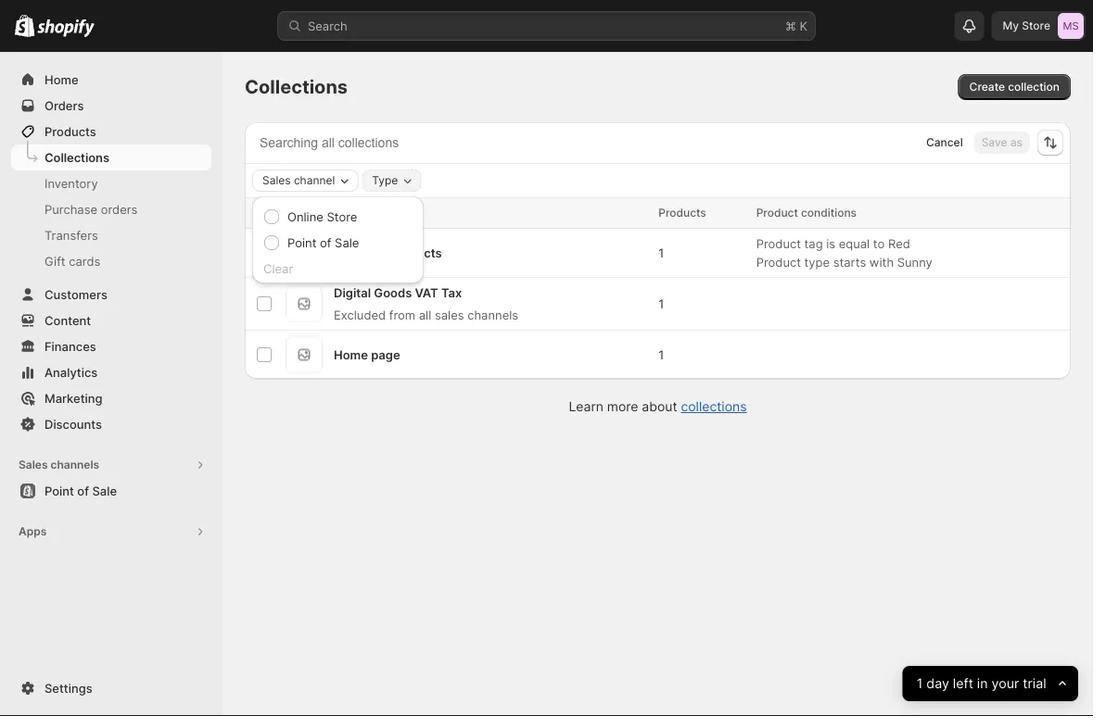 Task type: describe. For each thing, give the bounding box(es) containing it.
⌘
[[786, 19, 797, 33]]

sales
[[435, 308, 464, 322]]

product for product conditions
[[756, 206, 798, 220]]

0 vertical spatial of
[[320, 236, 332, 250]]

home page link
[[334, 348, 400, 362]]

home page
[[334, 348, 400, 362]]

sales for sales channels
[[19, 459, 48, 472]]

sales channels
[[19, 459, 99, 472]]

point of sale link
[[11, 479, 211, 505]]

orders link
[[11, 93, 211, 119]]

in
[[978, 677, 988, 692]]

1 day left in your trial button
[[903, 667, 1079, 702]]

collection
[[1008, 80, 1060, 94]]

product tag is equal to red product type starts with sunny
[[756, 236, 933, 269]]

discounts link
[[11, 412, 211, 438]]

online
[[288, 210, 324, 224]]

apps
[[19, 525, 47, 539]]

left
[[953, 677, 974, 692]]

sales channels button
[[11, 453, 211, 479]]

1 day left in your trial
[[917, 677, 1047, 692]]

your
[[992, 677, 1020, 692]]

marketing
[[45, 391, 102, 406]]

online store
[[288, 210, 357, 224]]

channels inside button
[[51, 459, 99, 472]]

purchase
[[45, 202, 97, 217]]

type
[[805, 255, 830, 269]]

channel
[[294, 174, 335, 187]]

digital
[[334, 286, 371, 300]]

products link
[[11, 119, 211, 145]]

point inside button
[[45, 484, 74, 498]]

digital goods vat tax link
[[334, 286, 462, 300]]

k
[[800, 19, 808, 33]]

orders
[[101, 202, 138, 217]]

0 vertical spatial point of sale
[[288, 236, 359, 250]]

settings
[[45, 682, 92, 696]]

0 horizontal spatial sunny
[[334, 246, 370, 260]]

to
[[874, 236, 885, 251]]

goods
[[374, 286, 412, 300]]

1 inside dropdown button
[[917, 677, 923, 692]]

channels inside digital goods vat tax excluded from all sales channels
[[468, 308, 519, 322]]

finances
[[45, 339, 96, 354]]

transfers
[[45, 228, 98, 243]]

excluded
[[334, 308, 386, 322]]

product for product tag is equal to red product type starts with sunny
[[756, 236, 801, 251]]

content link
[[11, 308, 211, 334]]

red
[[888, 236, 911, 251]]

more
[[607, 399, 638, 415]]

my store
[[1003, 19, 1051, 32]]

content
[[45, 313, 91, 328]]

create
[[970, 80, 1005, 94]]

sales channel
[[262, 174, 335, 187]]

collections
[[681, 399, 747, 415]]

cards
[[69, 254, 100, 268]]

transfers link
[[11, 223, 211, 249]]

point of sale button
[[0, 479, 223, 505]]

sales for sales channel
[[262, 174, 291, 187]]

customers link
[[11, 282, 211, 308]]

discounts
[[45, 417, 102, 432]]

point of sale inside button
[[45, 484, 117, 498]]

title
[[334, 206, 357, 220]]

learn
[[569, 399, 604, 415]]

day
[[927, 677, 950, 692]]

cancel button
[[919, 132, 971, 154]]

inventory link
[[11, 171, 211, 197]]

0 vertical spatial point
[[288, 236, 317, 250]]

marketing link
[[11, 386, 211, 412]]

purchase orders link
[[11, 197, 211, 223]]

⌘ k
[[786, 19, 808, 33]]

day
[[373, 246, 396, 260]]



Task type: vqa. For each thing, say whether or not it's contained in the screenshot.
Point of Sale link
yes



Task type: locate. For each thing, give the bounding box(es) containing it.
of
[[320, 236, 332, 250], [77, 484, 89, 498]]

sales channel button
[[253, 171, 357, 191]]

0 vertical spatial product
[[756, 206, 798, 220]]

orders
[[45, 98, 84, 113]]

sale inside button
[[92, 484, 117, 498]]

Searching all collections field
[[254, 131, 878, 155]]

1 vertical spatial of
[[77, 484, 89, 498]]

cancel
[[926, 136, 963, 149]]

0 horizontal spatial home
[[45, 72, 78, 87]]

point
[[288, 236, 317, 250], [45, 484, 74, 498]]

sales left channel
[[262, 174, 291, 187]]

analytics
[[45, 365, 98, 380]]

0 vertical spatial store
[[1022, 19, 1051, 32]]

store for online store
[[327, 210, 357, 224]]

1 vertical spatial store
[[327, 210, 357, 224]]

digital goods vat tax excluded from all sales channels
[[334, 286, 519, 322]]

shopify image
[[15, 14, 35, 37], [37, 19, 95, 38]]

collections link
[[681, 399, 747, 415]]

1 horizontal spatial home
[[334, 348, 368, 362]]

inventory
[[45, 176, 98, 191]]

product left tag
[[756, 236, 801, 251]]

products
[[45, 124, 96, 139], [659, 206, 707, 220]]

collections down search
[[245, 76, 348, 98]]

1 horizontal spatial products
[[659, 206, 707, 220]]

gift cards link
[[11, 249, 211, 275]]

1 product from the top
[[756, 206, 798, 220]]

0 horizontal spatial sales
[[19, 459, 48, 472]]

0 horizontal spatial point
[[45, 484, 74, 498]]

sunny down the red on the right top of page
[[898, 255, 933, 269]]

0 horizontal spatial point of sale
[[45, 484, 117, 498]]

1 horizontal spatial store
[[1022, 19, 1051, 32]]

from
[[389, 308, 416, 322]]

gift
[[45, 254, 65, 268]]

home up orders
[[45, 72, 78, 87]]

1 horizontal spatial collections
[[245, 76, 348, 98]]

0 horizontal spatial products
[[45, 124, 96, 139]]

sunny inside product tag is equal to red product type starts with sunny
[[898, 255, 933, 269]]

0 horizontal spatial collections
[[45, 150, 109, 165]]

selects
[[399, 246, 442, 260]]

sales inside button
[[19, 459, 48, 472]]

all
[[419, 308, 432, 322]]

type button
[[363, 171, 420, 191]]

create collection
[[970, 80, 1060, 94]]

collections up "inventory"
[[45, 150, 109, 165]]

1 horizontal spatial sale
[[335, 236, 359, 250]]

learn more about collections
[[569, 399, 747, 415]]

sales down discounts
[[19, 459, 48, 472]]

gift cards
[[45, 254, 100, 268]]

1 horizontal spatial channels
[[468, 308, 519, 322]]

3 product from the top
[[756, 255, 801, 269]]

home for home page
[[334, 348, 368, 362]]

1 horizontal spatial point of sale
[[288, 236, 359, 250]]

1 horizontal spatial sunny
[[898, 255, 933, 269]]

search
[[308, 19, 348, 33]]

create collection link
[[959, 74, 1071, 100]]

1 vertical spatial product
[[756, 236, 801, 251]]

1 horizontal spatial shopify image
[[37, 19, 95, 38]]

about
[[642, 399, 677, 415]]

home left page
[[334, 348, 368, 362]]

starts
[[833, 255, 866, 269]]

channels right sales
[[468, 308, 519, 322]]

home
[[45, 72, 78, 87], [334, 348, 368, 362]]

type
[[372, 174, 398, 187]]

2 product from the top
[[756, 236, 801, 251]]

1 vertical spatial collections
[[45, 150, 109, 165]]

0 vertical spatial sale
[[335, 236, 359, 250]]

products inside products 'link'
[[45, 124, 96, 139]]

home for home
[[45, 72, 78, 87]]

sale down the sales channels button
[[92, 484, 117, 498]]

2 vertical spatial product
[[756, 255, 801, 269]]

with
[[870, 255, 894, 269]]

1 vertical spatial point
[[45, 484, 74, 498]]

store for my store
[[1022, 19, 1051, 32]]

point down sales channels
[[45, 484, 74, 498]]

sunny day selects
[[334, 246, 442, 260]]

0 horizontal spatial of
[[77, 484, 89, 498]]

conditions
[[801, 206, 857, 220]]

0 horizontal spatial store
[[327, 210, 357, 224]]

1
[[659, 246, 664, 260], [659, 297, 664, 311], [659, 348, 664, 362], [917, 677, 923, 692]]

product left conditions
[[756, 206, 798, 220]]

channels
[[468, 308, 519, 322], [51, 459, 99, 472]]

0 horizontal spatial channels
[[51, 459, 99, 472]]

1 horizontal spatial sales
[[262, 174, 291, 187]]

settings link
[[11, 676, 211, 702]]

0 horizontal spatial shopify image
[[15, 14, 35, 37]]

product
[[756, 206, 798, 220], [756, 236, 801, 251], [756, 255, 801, 269]]

home link
[[11, 67, 211, 93]]

of down sales channels
[[77, 484, 89, 498]]

0 horizontal spatial sale
[[92, 484, 117, 498]]

my store image
[[1058, 13, 1084, 39]]

collections
[[245, 76, 348, 98], [45, 150, 109, 165]]

tag
[[805, 236, 823, 251]]

customers
[[45, 288, 108, 302]]

collections link
[[11, 145, 211, 171]]

analytics link
[[11, 360, 211, 386]]

0 vertical spatial products
[[45, 124, 96, 139]]

sale down title
[[335, 236, 359, 250]]

sunny left day
[[334, 246, 370, 260]]

1 horizontal spatial of
[[320, 236, 332, 250]]

purchase orders
[[45, 202, 138, 217]]

1 vertical spatial sale
[[92, 484, 117, 498]]

product left the type
[[756, 255, 801, 269]]

page
[[371, 348, 400, 362]]

equal
[[839, 236, 870, 251]]

0 vertical spatial sales
[[262, 174, 291, 187]]

1 vertical spatial point of sale
[[45, 484, 117, 498]]

of down online store
[[320, 236, 332, 250]]

sale
[[335, 236, 359, 250], [92, 484, 117, 498]]

title button
[[334, 204, 376, 223]]

store right my
[[1022, 19, 1051, 32]]

sales inside dropdown button
[[262, 174, 291, 187]]

1 vertical spatial channels
[[51, 459, 99, 472]]

0 vertical spatial collections
[[245, 76, 348, 98]]

finances link
[[11, 334, 211, 360]]

point down online
[[288, 236, 317, 250]]

store right online
[[327, 210, 357, 224]]

store
[[1022, 19, 1051, 32], [327, 210, 357, 224]]

product conditions
[[756, 206, 857, 220]]

vat
[[415, 286, 438, 300]]

my
[[1003, 19, 1019, 32]]

point of sale down sales channels
[[45, 484, 117, 498]]

1 horizontal spatial point
[[288, 236, 317, 250]]

0 vertical spatial channels
[[468, 308, 519, 322]]

is
[[827, 236, 836, 251]]

apps button
[[11, 519, 211, 545]]

1 vertical spatial home
[[334, 348, 368, 362]]

point of sale
[[288, 236, 359, 250], [45, 484, 117, 498]]

trial
[[1023, 677, 1047, 692]]

tax
[[441, 286, 462, 300]]

channels down discounts
[[51, 459, 99, 472]]

sunny
[[334, 246, 370, 260], [898, 255, 933, 269]]

point of sale down online store
[[288, 236, 359, 250]]

of inside the point of sale link
[[77, 484, 89, 498]]

1 vertical spatial products
[[659, 206, 707, 220]]

sunny day selects link
[[334, 246, 442, 260]]

1 vertical spatial sales
[[19, 459, 48, 472]]

0 vertical spatial home
[[45, 72, 78, 87]]



